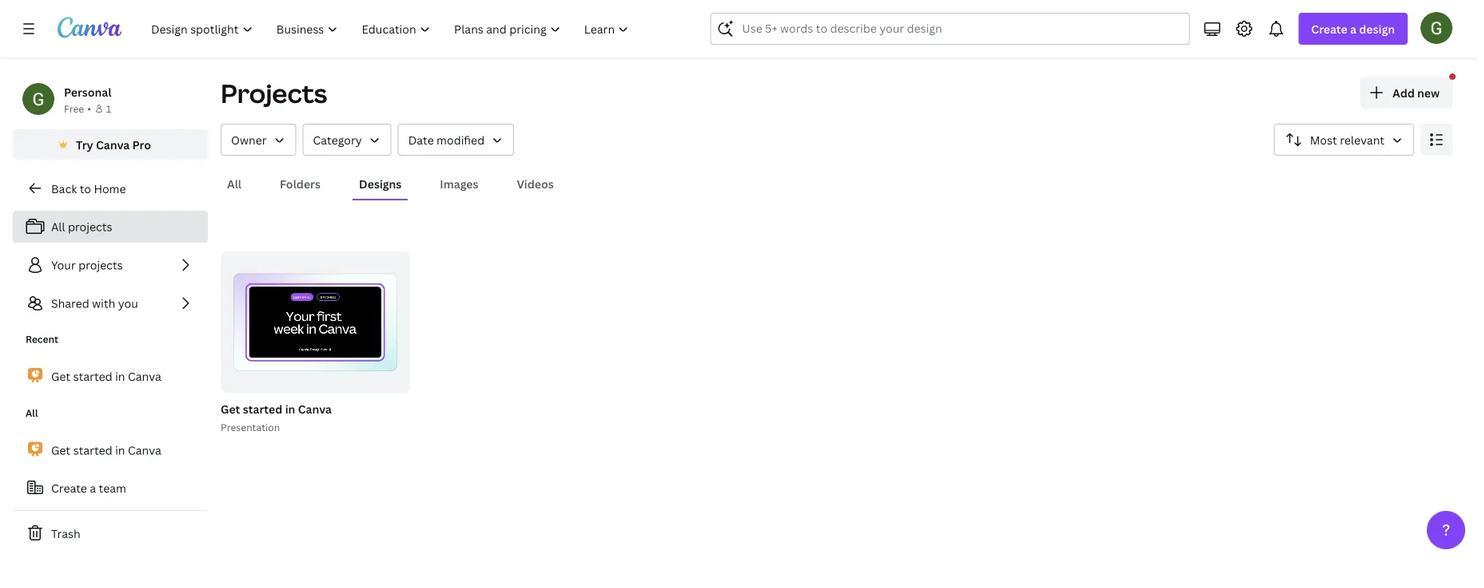 Task type: vqa. For each thing, say whether or not it's contained in the screenshot.
the right All
yes



Task type: describe. For each thing, give the bounding box(es) containing it.
Sort by button
[[1274, 124, 1415, 156]]

all for all projects
[[51, 220, 65, 235]]

a for design
[[1351, 21, 1357, 36]]

images button
[[434, 169, 485, 199]]

2 get started in canva link from the top
[[13, 434, 208, 468]]

get started in canva presentation
[[221, 402, 332, 435]]

create a team button
[[13, 473, 208, 505]]

home
[[94, 181, 126, 196]]

top level navigation element
[[141, 13, 642, 45]]

canva inside get started in canva presentation
[[298, 402, 332, 418]]

new
[[1418, 85, 1440, 100]]

design
[[1360, 21, 1395, 36]]

get started in canva for 1st 'get started in canva' 'link'
[[51, 369, 161, 384]]

in for first 'get started in canva' 'link' from the bottom
[[115, 443, 125, 458]]

gary orlando image
[[1421, 12, 1453, 44]]

get inside get started in canva presentation
[[221, 402, 240, 418]]

shared
[[51, 296, 89, 311]]

canva inside 'button'
[[96, 137, 130, 152]]

videos button
[[511, 169, 560, 199]]

designs
[[359, 176, 402, 192]]

1
[[106, 102, 111, 115]]

date
[[408, 132, 434, 148]]

in for 1st 'get started in canva' 'link'
[[115, 369, 125, 384]]

with
[[92, 296, 115, 311]]

Category button
[[303, 124, 392, 156]]

folders button
[[274, 169, 327, 199]]

add new button
[[1361, 77, 1453, 109]]

relevant
[[1340, 132, 1385, 148]]

projects for your projects
[[78, 258, 123, 273]]

list containing all projects
[[13, 211, 208, 320]]

your projects
[[51, 258, 123, 273]]

get started in canva button
[[221, 400, 332, 420]]

most
[[1310, 132, 1338, 148]]

presentation
[[221, 422, 280, 435]]

get started in canva for first 'get started in canva' 'link' from the bottom
[[51, 443, 161, 458]]

projects
[[221, 76, 327, 111]]

started for first 'get started in canva' 'link' from the bottom
[[73, 443, 112, 458]]

create a design
[[1312, 21, 1395, 36]]

modified
[[437, 132, 485, 148]]

shared with you link
[[13, 288, 208, 320]]

back to home
[[51, 181, 126, 196]]

you
[[118, 296, 138, 311]]

all button
[[221, 169, 248, 199]]

add new
[[1393, 85, 1440, 100]]

create for create a team
[[51, 481, 87, 496]]

0 horizontal spatial all
[[26, 407, 38, 420]]

your projects link
[[13, 250, 208, 281]]



Task type: locate. For each thing, give the bounding box(es) containing it.
started
[[73, 369, 112, 384], [243, 402, 283, 418], [73, 443, 112, 458]]

Search search field
[[742, 14, 1158, 44]]

1 vertical spatial in
[[285, 402, 295, 418]]

owner
[[231, 132, 267, 148]]

projects inside all projects link
[[68, 220, 112, 235]]

all up your
[[51, 220, 65, 235]]

2 vertical spatial get
[[51, 443, 71, 458]]

get
[[51, 369, 71, 384], [221, 402, 240, 418], [51, 443, 71, 458]]

get for first 'get started in canva' 'link' from the bottom
[[51, 443, 71, 458]]

create left design
[[1312, 21, 1348, 36]]

canva
[[96, 137, 130, 152], [128, 369, 161, 384], [298, 402, 332, 418], [128, 443, 161, 458]]

create inside dropdown button
[[1312, 21, 1348, 36]]

Date modified button
[[398, 124, 514, 156]]

list
[[13, 211, 208, 320]]

free •
[[64, 102, 91, 115]]

2 vertical spatial started
[[73, 443, 112, 458]]

get up create a team
[[51, 443, 71, 458]]

a for team
[[90, 481, 96, 496]]

recent
[[26, 333, 58, 346]]

0 vertical spatial get started in canva
[[51, 369, 161, 384]]

trash link
[[13, 518, 208, 550]]

trash
[[51, 527, 80, 542]]

team
[[99, 481, 126, 496]]

a left design
[[1351, 21, 1357, 36]]

your
[[51, 258, 76, 273]]

a left team
[[90, 481, 96, 496]]

2 vertical spatial all
[[26, 407, 38, 420]]

to
[[80, 181, 91, 196]]

designs button
[[353, 169, 408, 199]]

1 vertical spatial projects
[[78, 258, 123, 273]]

get started in canva up "create a team" button
[[51, 443, 161, 458]]

in inside get started in canva presentation
[[285, 402, 295, 418]]

get for 1st 'get started in canva' 'link'
[[51, 369, 71, 384]]

create for create a design
[[1312, 21, 1348, 36]]

most relevant
[[1310, 132, 1385, 148]]

0 vertical spatial get
[[51, 369, 71, 384]]

get started in canva
[[51, 369, 161, 384], [51, 443, 161, 458]]

1 vertical spatial get
[[221, 402, 240, 418]]

0 vertical spatial get started in canva link
[[13, 360, 208, 394]]

0 vertical spatial started
[[73, 369, 112, 384]]

0 vertical spatial projects
[[68, 220, 112, 235]]

add
[[1393, 85, 1415, 100]]

date modified
[[408, 132, 485, 148]]

0 vertical spatial in
[[115, 369, 125, 384]]

1 get started in canva from the top
[[51, 369, 161, 384]]

images
[[440, 176, 479, 192]]

projects for all projects
[[68, 220, 112, 235]]

0 vertical spatial all
[[227, 176, 242, 192]]

videos
[[517, 176, 554, 192]]

0 vertical spatial create
[[1312, 21, 1348, 36]]

projects inside your projects link
[[78, 258, 123, 273]]

in
[[115, 369, 125, 384], [285, 402, 295, 418], [115, 443, 125, 458]]

pro
[[132, 137, 151, 152]]

projects
[[68, 220, 112, 235], [78, 258, 123, 273]]

1 vertical spatial started
[[243, 402, 283, 418]]

personal
[[64, 84, 111, 100]]

a inside dropdown button
[[1351, 21, 1357, 36]]

started down shared with you
[[73, 369, 112, 384]]

all inside button
[[227, 176, 242, 192]]

Owner button
[[221, 124, 296, 156]]

1 vertical spatial get started in canva link
[[13, 434, 208, 468]]

2 horizontal spatial all
[[227, 176, 242, 192]]

all down recent
[[26, 407, 38, 420]]

projects down back to home
[[68, 220, 112, 235]]

create left team
[[51, 481, 87, 496]]

1 horizontal spatial all
[[51, 220, 65, 235]]

try canva pro button
[[13, 130, 208, 160]]

0 horizontal spatial a
[[90, 481, 96, 496]]

all inside all projects link
[[51, 220, 65, 235]]

started inside get started in canva presentation
[[243, 402, 283, 418]]

1 get started in canva link from the top
[[13, 360, 208, 394]]

0 vertical spatial a
[[1351, 21, 1357, 36]]

back
[[51, 181, 77, 196]]

create a design button
[[1299, 13, 1408, 45]]

get up "presentation" at the bottom left
[[221, 402, 240, 418]]

1 horizontal spatial create
[[1312, 21, 1348, 36]]

started for 1st 'get started in canva' 'link'
[[73, 369, 112, 384]]

create inside button
[[51, 481, 87, 496]]

get started in canva link
[[13, 360, 208, 394], [13, 434, 208, 468]]

2 vertical spatial in
[[115, 443, 125, 458]]

all
[[227, 176, 242, 192], [51, 220, 65, 235], [26, 407, 38, 420]]

get started in canva down with
[[51, 369, 161, 384]]

try canva pro
[[76, 137, 151, 152]]

all down owner in the left top of the page
[[227, 176, 242, 192]]

folders
[[280, 176, 321, 192]]

category
[[313, 132, 362, 148]]

2 get started in canva from the top
[[51, 443, 161, 458]]

started up "presentation" at the bottom left
[[243, 402, 283, 418]]

get started in canva link down shared with you 'link'
[[13, 360, 208, 394]]

all for the all button
[[227, 176, 242, 192]]

1 vertical spatial create
[[51, 481, 87, 496]]

projects right your
[[78, 258, 123, 273]]

back to home link
[[13, 173, 208, 205]]

all projects link
[[13, 211, 208, 243]]

•
[[87, 102, 91, 115]]

free
[[64, 102, 84, 115]]

started up create a team
[[73, 443, 112, 458]]

1 vertical spatial all
[[51, 220, 65, 235]]

1 vertical spatial get started in canva
[[51, 443, 161, 458]]

None search field
[[710, 13, 1190, 45]]

0 horizontal spatial create
[[51, 481, 87, 496]]

all projects
[[51, 220, 112, 235]]

get started in canva link up "create a team" button
[[13, 434, 208, 468]]

a inside button
[[90, 481, 96, 496]]

create
[[1312, 21, 1348, 36], [51, 481, 87, 496]]

shared with you
[[51, 296, 138, 311]]

get down recent
[[51, 369, 71, 384]]

1 horizontal spatial a
[[1351, 21, 1357, 36]]

1 vertical spatial a
[[90, 481, 96, 496]]

a
[[1351, 21, 1357, 36], [90, 481, 96, 496]]

try
[[76, 137, 93, 152]]

create a team
[[51, 481, 126, 496]]



